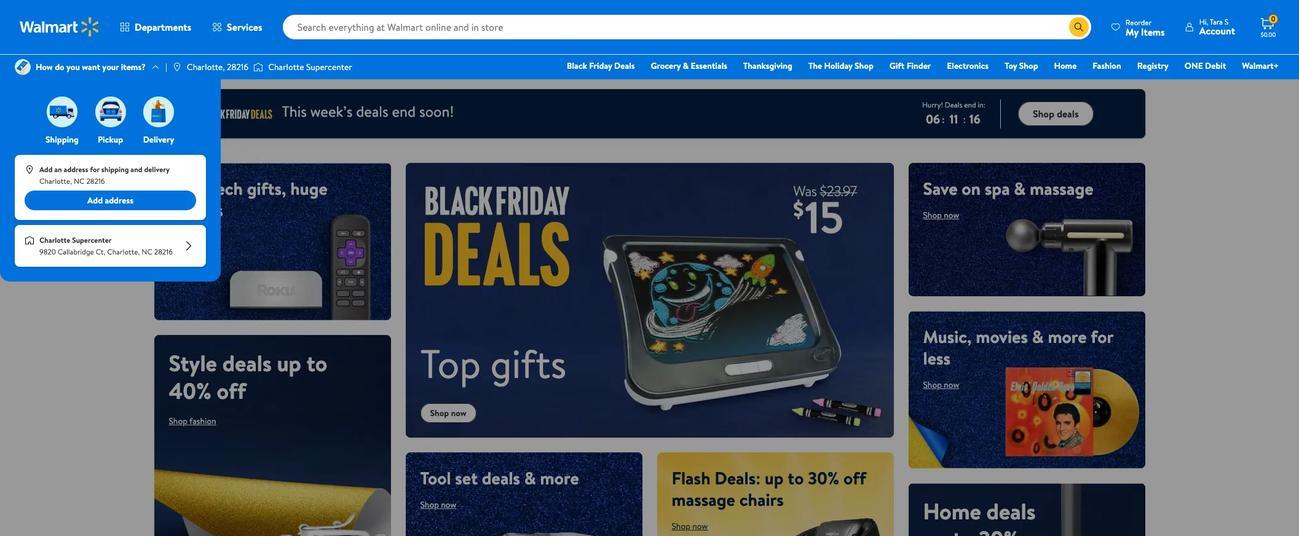 Task type: describe. For each thing, give the bounding box(es) containing it.
you
[[66, 61, 80, 73]]

flash
[[672, 466, 710, 490]]

shop right toy
[[1019, 60, 1038, 72]]

registry link
[[1132, 59, 1174, 73]]

walmart+ link
[[1237, 59, 1284, 73]]

spa
[[985, 176, 1010, 200]]

tara
[[1210, 17, 1223, 27]]

9820
[[39, 247, 56, 257]]

shop now for top gifts
[[430, 407, 467, 419]]

delivery
[[143, 133, 174, 146]]

for inside the music, movies & more for less
[[1091, 324, 1113, 348]]

 image for shipping
[[47, 97, 77, 127]]

thanksgiving link
[[738, 59, 798, 73]]

shop for music, movies & more for less
[[923, 378, 942, 391]]

walmart image
[[20, 17, 100, 37]]

 image for charlotte, 28216
[[172, 62, 182, 72]]

deals for style deals up to 40% off
[[222, 348, 272, 379]]

 image for delivery
[[143, 97, 174, 127]]

now for music,
[[944, 378, 959, 391]]

top
[[420, 336, 481, 391]]

shop fashion
[[169, 415, 216, 427]]

charlotte supercenter
[[268, 61, 352, 73]]

hurry!
[[922, 99, 943, 110]]

gift finder
[[889, 60, 931, 72]]

28216 inside charlotte supercenter 9820 callabridge ct, charlotte, nc 28216
[[154, 247, 173, 257]]

one debit link
[[1179, 59, 1232, 73]]

charlotte supercenter 9820 callabridge ct, charlotte, nc 28216
[[39, 235, 173, 257]]

gift
[[889, 60, 905, 72]]

pickup
[[98, 133, 123, 146]]

how
[[36, 61, 53, 73]]

 image for charlotte supercenter
[[253, 61, 263, 73]]

06
[[926, 110, 940, 127]]

nc inside add an address for shipping and delivery charlotte, nc 28216
[[74, 176, 85, 186]]

an
[[54, 164, 62, 175]]

style deals up to 40% off
[[169, 348, 327, 406]]

shop inside button
[[1033, 107, 1054, 120]]

essentials
[[691, 60, 727, 72]]

shop fashion link
[[169, 415, 216, 427]]

0 vertical spatial massage
[[1030, 176, 1093, 200]]

up inside home deals up to 30
[[923, 524, 947, 536]]

now for top
[[451, 407, 467, 419]]

less
[[923, 346, 950, 370]]

toy shop link
[[999, 59, 1044, 73]]

0 horizontal spatial end
[[392, 101, 416, 122]]

supercenter for charlotte supercenter 9820 callabridge ct, charlotte, nc 28216
[[72, 235, 112, 245]]

this
[[282, 101, 307, 122]]

deals:
[[715, 466, 761, 490]]

shipping button
[[44, 93, 80, 146]]

address inside button
[[105, 194, 133, 207]]

s
[[1225, 17, 1229, 27]]

 image for how do you want your items?
[[15, 59, 31, 75]]

fashion
[[189, 415, 216, 427]]

1 : from the left
[[942, 112, 945, 126]]

account
[[1199, 24, 1235, 38]]

one debit
[[1185, 60, 1226, 72]]

departments button
[[109, 12, 202, 42]]

toy
[[1005, 60, 1017, 72]]

ct,
[[96, 247, 105, 257]]

home link
[[1049, 59, 1082, 73]]

style
[[169, 348, 217, 379]]

shop now link for top gifts
[[420, 403, 476, 423]]

nc inside charlotte supercenter 9820 callabridge ct, charlotte, nc 28216
[[142, 247, 152, 257]]

week's
[[310, 101, 353, 122]]

music,
[[923, 324, 972, 348]]

add for add an address for shipping and delivery charlotte, nc 28216
[[39, 164, 53, 175]]

0 vertical spatial 28216
[[227, 61, 248, 73]]

do
[[55, 61, 64, 73]]

departments
[[135, 20, 191, 34]]

to for flash deals: up to 30% off massage chairs
[[788, 466, 804, 490]]

home for home deals up to 30
[[923, 496, 981, 527]]

shop for high tech gifts, huge savings
[[169, 231, 187, 243]]

shop now link for tool set deals & more
[[420, 498, 456, 511]]

shop now link for flash deals: up to 30% off massage chairs
[[672, 520, 708, 532]]

deals for shop deals
[[1057, 107, 1079, 120]]

thanksgiving
[[743, 60, 792, 72]]

gifts
[[490, 336, 566, 391]]

end inside hurry! deals end in: 06 : 11 : 16
[[964, 99, 976, 110]]

tool set deals & more
[[420, 466, 579, 490]]

hi,
[[1199, 17, 1208, 27]]

shop deals
[[1033, 107, 1079, 120]]

one
[[1185, 60, 1203, 72]]

1 vertical spatial more
[[540, 466, 579, 490]]

shipping
[[46, 133, 79, 146]]

30%
[[808, 466, 839, 490]]

add address button
[[25, 191, 196, 210]]

your
[[102, 61, 119, 73]]

how do you want your items?
[[36, 61, 146, 73]]

and
[[131, 164, 142, 175]]

finder
[[907, 60, 931, 72]]

deals for home deals up to 30
[[986, 496, 1036, 527]]

in:
[[978, 99, 985, 110]]

shop for save on spa & massage
[[923, 209, 942, 221]]

huge
[[290, 176, 328, 200]]

soon!
[[419, 101, 454, 122]]

black friday deals
[[567, 60, 635, 72]]

shop now for tool set deals & more
[[420, 498, 456, 511]]

now for tool
[[441, 498, 456, 511]]

shop now link for music, movies & more for less
[[923, 378, 959, 391]]

friday
[[589, 60, 612, 72]]

services button
[[202, 12, 273, 42]]

add an address for shipping and delivery charlotte, nc 28216
[[39, 164, 170, 186]]

want
[[82, 61, 100, 73]]

shop for tool set deals & more
[[420, 498, 439, 511]]

fashion
[[1093, 60, 1121, 72]]

add address
[[87, 194, 133, 207]]

charlotte, 28216
[[187, 61, 248, 73]]

top gifts
[[420, 336, 566, 391]]



Task type: locate. For each thing, give the bounding box(es) containing it.
deals inside shop deals button
[[1057, 107, 1079, 120]]

28216 down services dropdown button
[[227, 61, 248, 73]]

off inside style deals up to 40% off
[[217, 376, 246, 406]]

home
[[1054, 60, 1077, 72], [923, 496, 981, 527]]

0 horizontal spatial to
[[307, 348, 327, 379]]

shop for top gifts
[[430, 407, 449, 419]]

1 horizontal spatial home
[[1054, 60, 1077, 72]]

massage
[[1030, 176, 1093, 200], [672, 487, 735, 511]]

home deals up to 30
[[923, 496, 1036, 536]]

shop now down flash
[[672, 520, 708, 532]]

music, movies & more for less
[[923, 324, 1113, 370]]

1 vertical spatial off
[[843, 466, 866, 490]]

deals inside hurry! deals end in: 06 : 11 : 16
[[945, 99, 962, 110]]

1 vertical spatial charlotte
[[39, 235, 70, 245]]

shop left fashion at the bottom of the page
[[169, 415, 187, 427]]

nc right ct,
[[142, 247, 152, 257]]

charlotte inside charlotte supercenter 9820 callabridge ct, charlotte, nc 28216
[[39, 235, 70, 245]]

delivery button
[[141, 93, 176, 146]]

charlotte, right ct,
[[107, 247, 140, 257]]

charlotte, right |
[[187, 61, 225, 73]]

shop for flash deals: up to 30% off massage chairs
[[672, 520, 690, 532]]

supercenter inside charlotte supercenter 9820 callabridge ct, charlotte, nc 28216
[[72, 235, 112, 245]]

1 horizontal spatial to
[[788, 466, 804, 490]]

2 vertical spatial to
[[953, 524, 973, 536]]

1 vertical spatial charlotte,
[[39, 176, 72, 186]]

now down the top
[[451, 407, 467, 419]]

0 horizontal spatial supercenter
[[72, 235, 112, 245]]

up
[[277, 348, 301, 379], [765, 466, 784, 490], [923, 524, 947, 536]]

items
[[1141, 25, 1165, 38]]

0 horizontal spatial address
[[64, 164, 88, 175]]

1 vertical spatial to
[[788, 466, 804, 490]]

home inside home deals up to 30
[[923, 496, 981, 527]]

to inside flash deals: up to 30% off massage chairs
[[788, 466, 804, 490]]

tool
[[420, 466, 451, 490]]

0 horizontal spatial nc
[[74, 176, 85, 186]]

address inside add an address for shipping and delivery charlotte, nc 28216
[[64, 164, 88, 175]]

off for 30%
[[843, 466, 866, 490]]

 image inside pickup button
[[95, 97, 126, 127]]

off right 30%
[[843, 466, 866, 490]]

shop now down save
[[923, 209, 959, 221]]

shop down save
[[923, 209, 942, 221]]

chairs
[[739, 487, 784, 511]]

for
[[90, 164, 100, 175], [1091, 324, 1113, 348]]

for inside add an address for shipping and delivery charlotte, nc 28216
[[90, 164, 100, 175]]

charlotte up this in the left of the page
[[268, 61, 304, 73]]

1 vertical spatial home
[[923, 496, 981, 527]]

shop now down "less"
[[923, 378, 959, 391]]

grocery
[[651, 60, 681, 72]]

28216 inside add an address for shipping and delivery charlotte, nc 28216
[[86, 176, 105, 186]]

off inside flash deals: up to 30% off massage chairs
[[843, 466, 866, 490]]

& inside the music, movies & more for less
[[1032, 324, 1044, 348]]

shop now link down tool
[[420, 498, 456, 511]]

toy shop
[[1005, 60, 1038, 72]]

tech
[[209, 176, 243, 200]]

shop down tool
[[420, 498, 439, 511]]

1 vertical spatial address
[[105, 194, 133, 207]]

1 horizontal spatial :
[[963, 112, 966, 126]]

0 horizontal spatial up
[[277, 348, 301, 379]]

2 horizontal spatial 28216
[[227, 61, 248, 73]]

shop down savings
[[169, 231, 187, 243]]

:
[[942, 112, 945, 126], [963, 112, 966, 126]]

this week's deals end soon!
[[282, 101, 454, 122]]

1 vertical spatial add
[[87, 194, 103, 207]]

now down flash
[[692, 520, 708, 532]]

0 vertical spatial more
[[1048, 324, 1087, 348]]

nc up add address button
[[74, 176, 85, 186]]

now down save
[[944, 209, 959, 221]]

up for 30%
[[765, 466, 784, 490]]

set
[[455, 466, 478, 490]]

16
[[969, 110, 980, 127]]

deals inside style deals up to 40% off
[[222, 348, 272, 379]]

$0.00
[[1261, 30, 1276, 39]]

0 vertical spatial charlotte
[[268, 61, 304, 73]]

shop down home link
[[1033, 107, 1054, 120]]

1 horizontal spatial supercenter
[[306, 61, 352, 73]]

now for save
[[944, 209, 959, 221]]

40%
[[169, 376, 211, 406]]

delivery
[[144, 164, 170, 175]]

1 horizontal spatial for
[[1091, 324, 1113, 348]]

&
[[683, 60, 689, 72], [1014, 176, 1026, 200], [1032, 324, 1044, 348], [524, 466, 536, 490]]

charlotte for charlotte supercenter
[[268, 61, 304, 73]]

grocery & essentials
[[651, 60, 727, 72]]

1 vertical spatial 28216
[[86, 176, 105, 186]]

1 vertical spatial massage
[[672, 487, 735, 511]]

2 vertical spatial up
[[923, 524, 947, 536]]

to
[[307, 348, 327, 379], [788, 466, 804, 490], [953, 524, 973, 536]]

add left "an"
[[39, 164, 53, 175]]

shop now link down "less"
[[923, 378, 959, 391]]

1 horizontal spatial end
[[964, 99, 976, 110]]

0 vertical spatial home
[[1054, 60, 1077, 72]]

2 vertical spatial 28216
[[154, 247, 173, 257]]

deals
[[614, 60, 635, 72], [945, 99, 962, 110]]

massage inside flash deals: up to 30% off massage chairs
[[672, 487, 735, 511]]

now for flash
[[692, 520, 708, 532]]

add for add address
[[87, 194, 103, 207]]

deals inside home deals up to 30
[[986, 496, 1036, 527]]

charlotte,
[[187, 61, 225, 73], [39, 176, 72, 186], [107, 247, 140, 257]]

 image up shipping
[[47, 97, 77, 127]]

1 vertical spatial supercenter
[[72, 235, 112, 245]]

0 horizontal spatial add
[[39, 164, 53, 175]]

2 horizontal spatial charlotte,
[[187, 61, 225, 73]]

walmart plus logo image
[[203, 103, 272, 125]]

charlotte for charlotte supercenter 9820 callabridge ct, charlotte, nc 28216
[[39, 235, 70, 245]]

fashion link
[[1087, 59, 1127, 73]]

0 horizontal spatial massage
[[672, 487, 735, 511]]

2 vertical spatial charlotte,
[[107, 247, 140, 257]]

add down add an address for shipping and delivery charlotte, nc 28216 in the top of the page
[[87, 194, 103, 207]]

add inside add an address for shipping and delivery charlotte, nc 28216
[[39, 164, 53, 175]]

1 horizontal spatial up
[[765, 466, 784, 490]]

shipping
[[101, 164, 129, 175]]

 image
[[15, 59, 31, 75], [172, 62, 182, 72], [25, 236, 34, 245]]

deals
[[356, 101, 388, 122], [1057, 107, 1079, 120], [222, 348, 272, 379], [482, 466, 520, 490], [986, 496, 1036, 527]]

gifts,
[[247, 176, 286, 200]]

save on spa & massage
[[923, 176, 1093, 200]]

2 horizontal spatial to
[[953, 524, 973, 536]]

shop now
[[923, 209, 959, 221], [169, 231, 205, 243], [923, 378, 959, 391], [430, 407, 467, 419], [420, 498, 456, 511], [672, 520, 708, 532]]

0 horizontal spatial :
[[942, 112, 945, 126]]

0 horizontal spatial deals
[[614, 60, 635, 72]]

1 horizontal spatial 28216
[[154, 247, 173, 257]]

now down tool
[[441, 498, 456, 511]]

shop now for high tech gifts, huge savings
[[169, 231, 205, 243]]

 image inside the delivery button
[[143, 97, 174, 127]]

holiday
[[824, 60, 853, 72]]

search icon image
[[1074, 22, 1084, 32]]

0 vertical spatial for
[[90, 164, 100, 175]]

debit
[[1205, 60, 1226, 72]]

shop now link for high tech gifts, huge savings
[[169, 231, 205, 243]]

now down "less"
[[944, 378, 959, 391]]

deals right friday
[[614, 60, 635, 72]]

: left 16
[[963, 112, 966, 126]]

charlotte, inside add an address for shipping and delivery charlotte, nc 28216
[[39, 176, 72, 186]]

deals up 11
[[945, 99, 962, 110]]

0 vertical spatial supercenter
[[306, 61, 352, 73]]

0 horizontal spatial more
[[540, 466, 579, 490]]

2 horizontal spatial up
[[923, 524, 947, 536]]

shop deals button
[[1018, 101, 1093, 126]]

up inside style deals up to 40% off
[[277, 348, 301, 379]]

1 horizontal spatial charlotte
[[268, 61, 304, 73]]

pickup button
[[93, 93, 128, 146]]

the
[[808, 60, 822, 72]]

add
[[39, 164, 53, 175], [87, 194, 103, 207]]

0 horizontal spatial charlotte
[[39, 235, 70, 245]]

to inside style deals up to 40% off
[[307, 348, 327, 379]]

 image for pickup
[[95, 97, 126, 127]]

28216
[[227, 61, 248, 73], [86, 176, 105, 186], [154, 247, 173, 257]]

shop now down savings
[[169, 231, 205, 243]]

home for home
[[1054, 60, 1077, 72]]

save
[[923, 176, 958, 200]]

supercenter up ct,
[[72, 235, 112, 245]]

0 vertical spatial charlotte,
[[187, 61, 225, 73]]

shop now link down save
[[923, 209, 959, 221]]

reorder
[[1126, 17, 1152, 27]]

shop now for flash deals: up to 30% off massage chairs
[[672, 520, 708, 532]]

 image left "an"
[[25, 165, 34, 175]]

supercenter up 'week's'
[[306, 61, 352, 73]]

to inside home deals up to 30
[[953, 524, 973, 536]]

to for home deals up to 30
[[953, 524, 973, 536]]

shop down "less"
[[923, 378, 942, 391]]

0 vertical spatial deals
[[614, 60, 635, 72]]

address right "an"
[[64, 164, 88, 175]]

1 horizontal spatial charlotte,
[[107, 247, 140, 257]]

add inside button
[[87, 194, 103, 207]]

1 vertical spatial deals
[[945, 99, 962, 110]]

shop now link down savings
[[169, 231, 205, 243]]

: right 06
[[942, 112, 945, 126]]

1 horizontal spatial massage
[[1030, 176, 1093, 200]]

1 horizontal spatial off
[[843, 466, 866, 490]]

0 horizontal spatial 28216
[[86, 176, 105, 186]]

black
[[567, 60, 587, 72]]

the holiday shop link
[[803, 59, 879, 73]]

 image
[[253, 61, 263, 73], [47, 97, 77, 127], [95, 97, 126, 127], [143, 97, 174, 127], [25, 165, 34, 175]]

1 horizontal spatial more
[[1048, 324, 1087, 348]]

0 horizontal spatial charlotte,
[[39, 176, 72, 186]]

off right 40%
[[217, 376, 246, 406]]

up inside flash deals: up to 30% off massage chairs
[[765, 466, 784, 490]]

1 horizontal spatial nc
[[142, 247, 152, 257]]

on
[[962, 176, 981, 200]]

high
[[169, 176, 205, 200]]

savings
[[169, 198, 223, 222]]

shop now down the top
[[430, 407, 467, 419]]

off for 40%
[[217, 376, 246, 406]]

shop now link for save on spa & massage
[[923, 209, 959, 221]]

0
[[1271, 14, 1275, 24]]

11
[[950, 110, 958, 127]]

gift finder link
[[884, 59, 936, 73]]

 image up "pickup" at the left of page
[[95, 97, 126, 127]]

charlotte up 9820
[[39, 235, 70, 245]]

28216 down savings
[[154, 247, 173, 257]]

electronics link
[[941, 59, 994, 73]]

more inside the music, movies & more for less
[[1048, 324, 1087, 348]]

 image inside shipping button
[[47, 97, 77, 127]]

end left in:
[[964, 99, 976, 110]]

0 vertical spatial up
[[277, 348, 301, 379]]

0 horizontal spatial for
[[90, 164, 100, 175]]

shop now for music, movies & more for less
[[923, 378, 959, 391]]

charlotte, down "an"
[[39, 176, 72, 186]]

to for style deals up to 40% off
[[307, 348, 327, 379]]

now down savings
[[190, 231, 205, 243]]

0 horizontal spatial home
[[923, 496, 981, 527]]

shop now down tool
[[420, 498, 456, 511]]

1 vertical spatial nc
[[142, 247, 152, 257]]

shop now link down the top
[[420, 403, 476, 423]]

Walmart Site-Wide search field
[[283, 15, 1091, 39]]

shop down flash
[[672, 520, 690, 532]]

0 horizontal spatial off
[[217, 376, 246, 406]]

0 vertical spatial nc
[[74, 176, 85, 186]]

black friday deals link
[[561, 59, 640, 73]]

charlotte, inside charlotte supercenter 9820 callabridge ct, charlotte, nc 28216
[[107, 247, 140, 257]]

1 vertical spatial for
[[1091, 324, 1113, 348]]

1 horizontal spatial address
[[105, 194, 133, 207]]

shop right holiday
[[855, 60, 874, 72]]

 image up delivery
[[143, 97, 174, 127]]

supercenter for charlotte supercenter
[[306, 61, 352, 73]]

now
[[944, 209, 959, 221], [190, 231, 205, 243], [944, 378, 959, 391], [451, 407, 467, 419], [441, 498, 456, 511], [692, 520, 708, 532]]

2 : from the left
[[963, 112, 966, 126]]

nc
[[74, 176, 85, 186], [142, 247, 152, 257]]

reorder my items
[[1126, 17, 1165, 38]]

now for high
[[190, 231, 205, 243]]

|
[[165, 61, 167, 73]]

1 vertical spatial up
[[765, 466, 784, 490]]

0 vertical spatial address
[[64, 164, 88, 175]]

off
[[217, 376, 246, 406], [843, 466, 866, 490]]

0 vertical spatial to
[[307, 348, 327, 379]]

28216 down shipping
[[86, 176, 105, 186]]

callabridge
[[58, 247, 94, 257]]

movies
[[976, 324, 1028, 348]]

0 vertical spatial add
[[39, 164, 53, 175]]

0 vertical spatial off
[[217, 376, 246, 406]]

Search search field
[[283, 15, 1091, 39]]

hurry! deals end in: 06 : 11 : 16
[[922, 99, 985, 127]]

address down add an address for shipping and delivery charlotte, nc 28216 in the top of the page
[[105, 194, 133, 207]]

shop for style deals up to 40% off
[[169, 415, 187, 427]]

up for 40%
[[277, 348, 301, 379]]

1 horizontal spatial add
[[87, 194, 103, 207]]

services
[[227, 20, 262, 34]]

0 $0.00
[[1261, 14, 1276, 39]]

end left soon!
[[392, 101, 416, 122]]

1 horizontal spatial deals
[[945, 99, 962, 110]]

shop now link down flash
[[672, 520, 708, 532]]

shop down the top
[[430, 407, 449, 419]]

 image right charlotte, 28216 at the left top of page
[[253, 61, 263, 73]]

registry
[[1137, 60, 1169, 72]]

shop now for save on spa & massage
[[923, 209, 959, 221]]



Task type: vqa. For each thing, say whether or not it's contained in the screenshot.
middle to
yes



